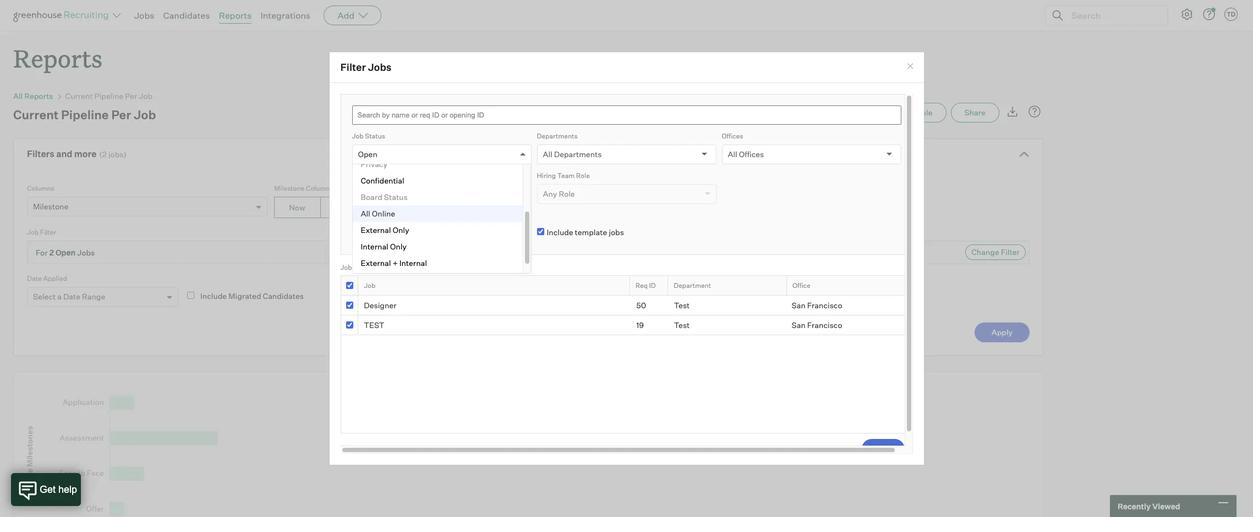 Task type: locate. For each thing, give the bounding box(es) containing it.
+
[[393, 259, 398, 268]]

only down select a custom field...
[[390, 242, 407, 251]]

2 vertical spatial reports
[[24, 91, 53, 101]]

0 vertical spatial reports
[[219, 10, 252, 21]]

select a date range
[[33, 292, 105, 302]]

2 test from the top
[[674, 321, 690, 330]]

1 vertical spatial san
[[792, 321, 806, 330]]

filter up "for"
[[40, 228, 56, 237]]

any
[[543, 189, 557, 199]]

50
[[636, 301, 646, 310]]

online
[[372, 209, 395, 218]]

0 horizontal spatial a
[[57, 292, 62, 302]]

1 horizontal spatial filter
[[340, 61, 366, 73]]

list box containing privacy
[[352, 156, 531, 288]]

0 vertical spatial a
[[382, 229, 387, 238]]

francisco for 50
[[807, 301, 842, 310]]

1 vertical spatial san francisco
[[792, 321, 842, 330]]

current pipeline per job
[[65, 91, 152, 101], [13, 107, 156, 122]]

1 vertical spatial current
[[13, 107, 59, 122]]

custom up internal only at the top left of page
[[388, 229, 416, 238]]

0 vertical spatial jobs
[[108, 150, 124, 159]]

0 vertical spatial current pipeline per job
[[65, 91, 152, 101]]

none field inside filter jobs dialog
[[352, 145, 364, 164]]

san francisco for 50
[[792, 301, 842, 310]]

department
[[674, 282, 711, 290]]

2 columns from the left
[[306, 184, 333, 193]]

select inside filter jobs dialog
[[358, 229, 381, 238]]

list box
[[352, 156, 531, 288]]

columns up milestone option
[[27, 184, 54, 193]]

2 right "for"
[[49, 248, 54, 258]]

date left applied
[[27, 275, 42, 283]]

include template jobs
[[547, 228, 624, 237]]

internal only
[[361, 242, 407, 251]]

current down 'all reports' link
[[13, 107, 59, 122]]

1 vertical spatial francisco
[[807, 321, 842, 330]]

Search text field
[[1069, 7, 1158, 23]]

1 vertical spatial status
[[384, 193, 408, 202]]

external for external + internal
[[361, 259, 391, 268]]

1 san from the top
[[792, 301, 806, 310]]

reports
[[219, 10, 252, 21], [13, 42, 102, 74], [24, 91, 53, 101]]

user
[[352, 172, 366, 180]]

0 horizontal spatial filter
[[40, 228, 56, 237]]

internal
[[361, 242, 388, 251], [399, 259, 427, 268]]

status for job status
[[365, 132, 385, 140]]

0 horizontal spatial columns
[[27, 184, 54, 193]]

schedule
[[899, 108, 933, 117]]

1 vertical spatial 2
[[49, 248, 54, 258]]

status
[[365, 132, 385, 140], [384, 193, 408, 202]]

include for include template jobs
[[547, 228, 573, 237]]

filter inside button
[[1001, 248, 1020, 257]]

status up both
[[384, 193, 408, 202]]

francisco for 19
[[807, 321, 842, 330]]

a
[[382, 229, 387, 238], [57, 292, 62, 302]]

1 vertical spatial jobs
[[609, 228, 624, 237]]

None checkbox
[[346, 282, 353, 289], [187, 292, 194, 299], [346, 322, 353, 329], [346, 282, 353, 289], [187, 292, 194, 299], [346, 322, 353, 329]]

test for 19
[[674, 321, 690, 330]]

san
[[792, 301, 806, 310], [792, 321, 806, 330]]

td button
[[1225, 8, 1238, 21]]

only for internal only
[[390, 242, 407, 251]]

include for include migrated candidates
[[200, 292, 227, 301]]

status for board status
[[384, 193, 408, 202]]

integrations link
[[261, 10, 310, 21]]

a down applied
[[57, 292, 62, 302]]

0 vertical spatial status
[[365, 132, 385, 140]]

offline
[[361, 275, 384, 284]]

include right include template jobs checkbox
[[547, 228, 573, 237]]

filter for job filter
[[40, 228, 56, 237]]

all departments
[[543, 150, 602, 159]]

include migrated candidates
[[200, 292, 304, 301]]

schedule button
[[885, 103, 946, 123]]

1 vertical spatial test
[[674, 321, 690, 330]]

1 horizontal spatial select
[[358, 229, 381, 238]]

all for all reports
[[13, 91, 23, 101]]

include inside filter jobs dialog
[[547, 228, 573, 237]]

external only
[[361, 226, 409, 235]]

custom down board
[[352, 211, 376, 219]]

job for job filter
[[27, 228, 39, 237]]

1 test from the top
[[674, 301, 690, 310]]

2 external from the top
[[361, 259, 391, 268]]

current pipeline per job link
[[65, 91, 152, 101]]

external
[[361, 226, 391, 235], [361, 259, 391, 268]]

external up offline
[[361, 259, 391, 268]]

date left range at the bottom of the page
[[63, 292, 80, 302]]

milestone columns
[[274, 184, 333, 193]]

jobs
[[108, 150, 124, 159], [609, 228, 624, 237]]

internal down external only on the left of the page
[[361, 242, 388, 251]]

milestone
[[274, 184, 305, 193], [33, 202, 68, 211]]

francisco
[[807, 301, 842, 310], [807, 321, 842, 330]]

0 horizontal spatial date
[[27, 275, 42, 283]]

0 vertical spatial role
[[576, 172, 590, 180]]

jobs right (
[[108, 150, 124, 159]]

custom field
[[352, 211, 393, 219]]

0 vertical spatial departments
[[537, 132, 578, 140]]

candidates right migrated
[[263, 292, 304, 301]]

1 vertical spatial internal
[[399, 259, 427, 268]]

filters and more ( 2 jobs )
[[27, 149, 127, 160]]

all reports link
[[13, 91, 53, 101]]

a up internal only at the top left of page
[[382, 229, 387, 238]]

0 vertical spatial test
[[674, 301, 690, 310]]

status up open option
[[365, 132, 385, 140]]

open up privacy
[[358, 150, 377, 159]]

open inside filter jobs dialog
[[358, 150, 377, 159]]

1 horizontal spatial include
[[547, 228, 573, 237]]

1 horizontal spatial 2
[[102, 150, 107, 159]]

1 vertical spatial a
[[57, 292, 62, 302]]

range
[[82, 292, 105, 302]]

1 horizontal spatial candidates
[[263, 292, 304, 301]]

0 horizontal spatial select
[[33, 292, 56, 302]]

both
[[380, 203, 397, 213]]

all offices
[[728, 150, 764, 159]]

departments
[[537, 132, 578, 140], [554, 150, 602, 159]]

1 san francisco from the top
[[792, 301, 842, 310]]

2 vertical spatial filter
[[1001, 248, 1020, 257]]

1 vertical spatial pipeline
[[61, 107, 109, 122]]

custom
[[352, 211, 376, 219], [388, 229, 416, 238]]

2 san francisco from the top
[[792, 321, 842, 330]]

1 vertical spatial select
[[33, 292, 56, 302]]

1 vertical spatial current pipeline per job
[[13, 107, 156, 122]]

2
[[102, 150, 107, 159], [49, 248, 54, 258]]

offices
[[722, 132, 743, 140], [739, 150, 764, 159]]

columns up now option
[[306, 184, 333, 193]]

td
[[1227, 10, 1236, 18]]

board
[[361, 193, 382, 202]]

1 vertical spatial departments
[[554, 150, 602, 159]]

pipeline
[[94, 91, 123, 101], [61, 107, 109, 122]]

san for 19
[[792, 321, 806, 330]]

2 san from the top
[[792, 321, 806, 330]]

filter
[[340, 61, 366, 73], [40, 228, 56, 237], [1001, 248, 1020, 257]]

1 vertical spatial filter
[[40, 228, 56, 237]]

open option
[[358, 150, 377, 159]]

0 horizontal spatial candidates
[[163, 10, 210, 21]]

1 horizontal spatial open
[[358, 150, 377, 159]]

None checkbox
[[346, 302, 353, 309]]

1 vertical spatial open
[[56, 248, 76, 258]]

0 vertical spatial 2
[[102, 150, 107, 159]]

2 francisco from the top
[[807, 321, 842, 330]]

0 horizontal spatial internal
[[361, 242, 388, 251]]

candidates right jobs link
[[163, 10, 210, 21]]

external down custom field
[[361, 226, 391, 235]]

1 vertical spatial per
[[111, 107, 131, 122]]

select down custom field
[[358, 229, 381, 238]]

more
[[74, 149, 97, 160]]

privacy
[[361, 159, 387, 169]]

0 vertical spatial candidates
[[163, 10, 210, 21]]

1 vertical spatial custom
[[388, 229, 416, 238]]

0 vertical spatial only
[[393, 226, 409, 235]]

role right any
[[559, 189, 575, 199]]

jobs
[[134, 10, 154, 21], [368, 61, 392, 73], [77, 248, 95, 258], [340, 263, 355, 272]]

current right 'all reports' link
[[65, 91, 93, 101]]

1 external from the top
[[361, 226, 391, 235]]

filter right change
[[1001, 248, 1020, 257]]

milestone up now
[[274, 184, 305, 193]]

)
[[124, 150, 127, 159]]

1 horizontal spatial date
[[63, 292, 80, 302]]

save and schedule this report to revisit it! element
[[835, 103, 885, 123]]

configure image
[[1180, 8, 1194, 21]]

0 horizontal spatial current
[[13, 107, 59, 122]]

jobs inside filter jobs dialog
[[609, 228, 624, 237]]

1 horizontal spatial a
[[382, 229, 387, 238]]

open right "for"
[[56, 248, 76, 258]]

None field
[[352, 145, 364, 164]]

departments up all departments
[[537, 132, 578, 140]]

2 right more
[[102, 150, 107, 159]]

filter inside dialog
[[340, 61, 366, 73]]

milestone up job filter
[[33, 202, 68, 211]]

0 vertical spatial open
[[358, 150, 377, 159]]

0 vertical spatial current
[[65, 91, 93, 101]]

all for all offices
[[728, 150, 737, 159]]

per
[[125, 91, 137, 101], [111, 107, 131, 122]]

role right team
[[576, 172, 590, 180]]

1 vertical spatial reports
[[13, 42, 102, 74]]

2 horizontal spatial filter
[[1001, 248, 1020, 257]]

0 vertical spatial francisco
[[807, 301, 842, 310]]

all inside "option"
[[361, 209, 370, 218]]

1 vertical spatial include
[[200, 292, 227, 301]]

departments up team
[[554, 150, 602, 159]]

1 horizontal spatial jobs
[[609, 228, 624, 237]]

a inside filter jobs dialog
[[382, 229, 387, 238]]

internal right "+"
[[399, 259, 427, 268]]

milestone for milestone columns
[[274, 184, 305, 193]]

all users
[[358, 189, 390, 199]]

1 vertical spatial only
[[390, 242, 407, 251]]

candidates
[[163, 10, 210, 21], [263, 292, 304, 301]]

test
[[674, 301, 690, 310], [674, 321, 690, 330]]

current
[[65, 91, 93, 101], [13, 107, 59, 122]]

all reports
[[13, 91, 53, 101]]

0 vertical spatial include
[[547, 228, 573, 237]]

0 vertical spatial filter
[[340, 61, 366, 73]]

all
[[13, 91, 23, 101], [543, 150, 552, 159], [728, 150, 737, 159], [358, 189, 367, 199], [361, 209, 370, 218]]

1 vertical spatial milestone
[[33, 202, 68, 211]]

0 vertical spatial san francisco
[[792, 301, 842, 310]]

open
[[358, 150, 377, 159], [56, 248, 76, 258]]

include left migrated
[[200, 292, 227, 301]]

1 francisco from the top
[[807, 301, 842, 310]]

jobs right template
[[609, 228, 624, 237]]

1 horizontal spatial columns
[[306, 184, 333, 193]]

0 vertical spatial san
[[792, 301, 806, 310]]

add button
[[324, 6, 381, 25]]

0 vertical spatial internal
[[361, 242, 388, 251]]

hiring team role
[[537, 172, 590, 180]]

select
[[358, 229, 381, 238], [33, 292, 56, 302]]

0 vertical spatial custom
[[352, 211, 376, 219]]

1 horizontal spatial milestone
[[274, 184, 305, 193]]

all for all users
[[358, 189, 367, 199]]

0 vertical spatial per
[[125, 91, 137, 101]]

field
[[377, 211, 393, 219]]

select down the date applied
[[33, 292, 56, 302]]

0 horizontal spatial role
[[559, 189, 575, 199]]

0 vertical spatial milestone
[[274, 184, 305, 193]]

only down field in the left top of the page
[[393, 226, 409, 235]]

add
[[337, 10, 355, 21]]

1 vertical spatial external
[[361, 259, 391, 268]]

0 vertical spatial external
[[361, 226, 391, 235]]

ever
[[335, 203, 351, 213]]

internal only option
[[352, 239, 523, 255]]

download image
[[1006, 105, 1019, 118]]

1 horizontal spatial role
[[576, 172, 590, 180]]

0 horizontal spatial jobs
[[108, 150, 124, 159]]

candidates link
[[163, 10, 210, 21]]

filter down add popup button
[[340, 61, 366, 73]]

0 vertical spatial select
[[358, 229, 381, 238]]

designer
[[364, 301, 397, 310]]

(
[[99, 150, 102, 159]]

0 horizontal spatial include
[[200, 292, 227, 301]]

0 vertical spatial offices
[[722, 132, 743, 140]]

0 horizontal spatial milestone
[[33, 202, 68, 211]]



Task type: vqa. For each thing, say whether or not it's contained in the screenshot.
notifications
no



Task type: describe. For each thing, give the bounding box(es) containing it.
1 horizontal spatial custom
[[388, 229, 416, 238]]

job status
[[352, 132, 385, 140]]

0 horizontal spatial 2
[[49, 248, 54, 258]]

all online
[[361, 209, 395, 218]]

external only option
[[352, 222, 523, 239]]

confidential option
[[352, 173, 523, 189]]

1 vertical spatial date
[[63, 292, 80, 302]]

1 vertical spatial candidates
[[263, 292, 304, 301]]

users
[[369, 189, 390, 199]]

migrated
[[228, 292, 261, 301]]

board status
[[361, 193, 408, 202]]

2 inside filters and more ( 2 jobs )
[[102, 150, 107, 159]]

template
[[575, 228, 607, 237]]

team
[[557, 172, 575, 180]]

selected
[[357, 263, 384, 272]]

any role
[[543, 189, 575, 199]]

hiring
[[537, 172, 556, 180]]

19
[[636, 321, 644, 330]]

job for job
[[364, 282, 376, 290]]

change filter button
[[965, 245, 1026, 260]]

office
[[792, 282, 811, 290]]

jobs selected (2)
[[340, 263, 395, 272]]

test
[[364, 321, 384, 330]]

reports link
[[219, 10, 252, 21]]

a for custom
[[382, 229, 387, 238]]

filter jobs dialog
[[329, 52, 924, 466]]

applied
[[43, 275, 67, 283]]

select for select a custom field...
[[358, 229, 381, 238]]

and
[[56, 149, 72, 160]]

1 columns from the left
[[27, 184, 54, 193]]

change filter
[[971, 248, 1020, 257]]

cancel link
[[832, 445, 856, 454]]

all for all online
[[361, 209, 370, 218]]

share
[[964, 108, 986, 117]]

milestone for milestone
[[33, 202, 68, 211]]

ever option
[[320, 197, 366, 219]]

job filter
[[27, 228, 56, 237]]

offline option
[[352, 272, 523, 288]]

Search by name or req ID or opening ID field
[[352, 106, 901, 125]]

filter jobs
[[340, 61, 392, 73]]

san for 50
[[792, 301, 806, 310]]

external for external only
[[361, 226, 391, 235]]

id
[[649, 282, 656, 290]]

apply
[[992, 328, 1013, 337]]

only for external only
[[393, 226, 409, 235]]

list box inside filter jobs dialog
[[352, 156, 531, 288]]

a for date
[[57, 292, 62, 302]]

req
[[635, 282, 648, 290]]

0 vertical spatial pipeline
[[94, 91, 123, 101]]

apply button
[[975, 323, 1030, 343]]

req id
[[635, 282, 656, 290]]

san francisco for 19
[[792, 321, 842, 330]]

jobs link
[[134, 10, 154, 21]]

0 horizontal spatial open
[[56, 248, 76, 258]]

share button
[[951, 103, 999, 123]]

test for 50
[[674, 301, 690, 310]]

now
[[289, 203, 305, 213]]

all for all departments
[[543, 150, 552, 159]]

integrations
[[261, 10, 310, 21]]

faq image
[[1028, 105, 1041, 118]]

0 horizontal spatial custom
[[352, 211, 376, 219]]

field...
[[418, 229, 443, 238]]

external + internal
[[361, 259, 427, 268]]

filters
[[27, 149, 54, 160]]

1 vertical spatial offices
[[739, 150, 764, 159]]

viewed
[[1152, 502, 1180, 512]]

td button
[[1222, 6, 1240, 23]]

external + internal option
[[352, 255, 523, 272]]

Include template jobs checkbox
[[537, 228, 544, 235]]

for
[[36, 248, 48, 258]]

select for select a date range
[[33, 292, 56, 302]]

milestone option
[[33, 202, 68, 211]]

1 vertical spatial role
[[559, 189, 575, 199]]

confidential
[[361, 176, 404, 185]]

(2)
[[385, 263, 395, 272]]

1 horizontal spatial internal
[[399, 259, 427, 268]]

recently
[[1118, 502, 1151, 512]]

all online option
[[352, 206, 523, 222]]

close image
[[906, 62, 915, 71]]

greenhouse recruiting image
[[13, 9, 112, 22]]

date applied
[[27, 275, 67, 283]]

filter for change filter
[[1001, 248, 1020, 257]]

recently viewed
[[1118, 502, 1180, 512]]

both option
[[366, 197, 412, 219]]

1 horizontal spatial current
[[65, 91, 93, 101]]

select a custom field...
[[358, 229, 443, 238]]

jobs inside filters and more ( 2 jobs )
[[108, 150, 124, 159]]

job for job status
[[352, 132, 364, 140]]

change
[[971, 248, 999, 257]]

0 vertical spatial date
[[27, 275, 42, 283]]

now option
[[274, 197, 320, 219]]

for 2 open jobs
[[36, 248, 95, 258]]

cancel
[[832, 445, 856, 454]]



